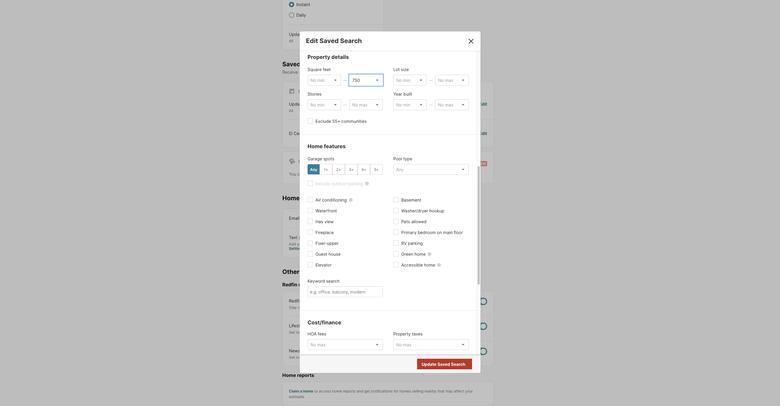 Task type: describe. For each thing, give the bounding box(es) containing it.
search for edit saved search
[[340, 37, 362, 45]]

fireplace
[[316, 230, 334, 235]]

timely
[[299, 70, 311, 75]]

2 vertical spatial edit button
[[479, 130, 488, 137]]

redfin inside 'newsletter from my agent get notified about the latest trends in the real estate market from your local redfin agent.'
[[422, 355, 433, 360]]

green home
[[402, 252, 426, 257]]

0 vertical spatial from
[[312, 349, 321, 354]]

fees
[[318, 332, 327, 337]]

exclude 55+ communities
[[316, 119, 367, 124]]

1+ radio
[[320, 164, 333, 175]]

for for for sale
[[299, 89, 307, 94]]

update saved search
[[422, 362, 466, 368]]

create
[[306, 172, 319, 177]]

cerrito
[[294, 131, 308, 136]]

in inside 'newsletter from my agent get notified about the latest trends in the real estate market from your local redfin agent.'
[[352, 355, 355, 360]]

agent
[[330, 349, 341, 354]]

instant
[[297, 2, 310, 7]]

edit inside dialog
[[306, 37, 318, 45]]

sell
[[396, 305, 402, 310]]

no for no results
[[444, 362, 450, 368]]

notifications inside saved searches receive timely notifications based on your preferred search filters.
[[313, 70, 337, 75]]

edit saved search element
[[306, 37, 461, 45]]

5+
[[374, 167, 379, 172]]

main
[[443, 230, 453, 235]]

rentals
[[392, 172, 406, 177]]

an
[[449, 305, 454, 310]]

local inside 'newsletter from my agent get notified about the latest trends in the real estate market from your local redfin agent.'
[[413, 355, 421, 360]]

0 vertical spatial update
[[289, 32, 304, 37]]

update types all for the top edit button
[[289, 32, 316, 43]]

account
[[337, 242, 352, 246]]

2+
[[336, 167, 341, 172]]

washer/dryer
[[402, 208, 428, 214]]

text
[[289, 235, 298, 240]]

and inside to access home reports and get notifications for homes selling nearby that may affect your estimate.
[[357, 389, 363, 394]]

Any radio
[[308, 164, 320, 175]]

pets
[[402, 219, 410, 225]]

nearby
[[425, 389, 437, 394]]

buy
[[384, 305, 390, 310]]

lot size
[[394, 67, 409, 72]]

update inside button
[[422, 362, 437, 368]]

home for home tours
[[283, 195, 300, 202]]

exclude
[[316, 119, 331, 124]]

accessible
[[402, 263, 423, 268]]

hookup
[[430, 208, 445, 214]]

improvement
[[332, 330, 355, 335]]

searches inside saved searches receive timely notifications based on your preferred search filters.
[[302, 60, 330, 68]]

4+ radio
[[358, 164, 370, 175]]

1 types from the top
[[305, 32, 316, 37]]

no emails
[[438, 131, 458, 136]]

on for searches
[[352, 70, 357, 75]]

account settings
[[289, 242, 352, 251]]

based
[[338, 70, 351, 75]]

saved inside saved searches receive timely notifications based on your preferred search filters.
[[283, 60, 301, 68]]

other emails
[[283, 268, 320, 276]]

outdoor
[[331, 181, 347, 186]]

&
[[307, 324, 310, 329]]

0 vertical spatial reports
[[297, 373, 314, 379]]

emails for other emails
[[301, 268, 320, 276]]

option group inside edit saved search dialog
[[308, 164, 383, 175]]

any
[[310, 167, 317, 172]]

garage spots
[[308, 156, 335, 162]]

1
[[319, 131, 321, 136]]

built
[[404, 92, 412, 97]]

tools
[[337, 305, 346, 310]]

features
[[324, 143, 346, 150]]

redfin for redfin updates
[[283, 282, 298, 288]]

with
[[441, 305, 448, 310]]

insights,
[[306, 330, 320, 335]]

lot
[[394, 67, 400, 72]]

hoa fees
[[308, 332, 327, 337]]

newsletter
[[289, 349, 311, 354]]

get
[[365, 389, 370, 394]]

waterfront
[[316, 208, 337, 214]]

account settings link
[[289, 242, 352, 251]]

washer/dryer hookup
[[402, 208, 445, 214]]

redfin updates
[[283, 282, 318, 288]]

get inside 'newsletter from my agent get notified about the latest trends in the real estate market from your local redfin agent.'
[[289, 355, 295, 360]]

for for for rent
[[299, 159, 307, 164]]

style
[[364, 330, 373, 335]]

estate
[[370, 355, 381, 360]]

Instant radio
[[289, 2, 294, 7]]

no for no emails
[[438, 131, 444, 136]]

stories
[[308, 92, 322, 97]]

(sms)
[[299, 235, 311, 240]]

pets allowed
[[402, 219, 427, 225]]

pool type
[[394, 156, 412, 162]]

you can create saved searches while searching for rentals .
[[289, 172, 407, 177]]

no results button
[[438, 360, 472, 370]]

redfin news stay up to date on redfin's tools and features, how to buy or sell a home, and connect with an agent.
[[289, 299, 466, 310]]

55+
[[333, 119, 340, 124]]

rv parking
[[402, 241, 423, 246]]

agent. inside 'redfin news stay up to date on redfin's tools and features, how to buy or sell a home, and connect with an agent.'
[[455, 305, 466, 310]]

primary bedroom on main floor
[[402, 230, 463, 235]]

1 vertical spatial update
[[289, 102, 304, 107]]

3+
[[349, 167, 354, 172]]

.
[[406, 172, 407, 177]]

news
[[303, 299, 314, 304]]

my
[[323, 349, 329, 354]]

may
[[446, 389, 453, 394]]

square feet
[[308, 67, 331, 72]]

and inside lifestyle & tips get local insights, home improvement tips, style and design resources.
[[374, 330, 380, 335]]

has
[[316, 219, 323, 225]]

1 horizontal spatial searches
[[334, 172, 352, 177]]

rent
[[308, 159, 319, 164]]

on for news
[[317, 305, 321, 310]]

guest
[[316, 252, 328, 257]]

— for lot size
[[429, 78, 433, 83]]

email
[[289, 216, 300, 221]]

— for stories
[[344, 103, 347, 107]]

bedroom
[[418, 230, 436, 235]]

preferred
[[368, 70, 387, 75]]

tips
[[311, 324, 318, 329]]

agent. inside 'newsletter from my agent get notified about the latest trends in the real estate market from your local redfin agent.'
[[435, 355, 446, 360]]

details
[[332, 54, 349, 60]]



Task type: vqa. For each thing, say whether or not it's contained in the screenshot.
recommends
no



Task type: locate. For each thing, give the bounding box(es) containing it.
1+
[[324, 167, 328, 172]]

saved searches receive timely notifications based on your preferred search filters.
[[283, 60, 415, 75]]

2 for from the top
[[299, 159, 307, 164]]

search inside saved searches receive timely notifications based on your preferred search filters.
[[388, 70, 401, 75]]

how
[[371, 305, 378, 310]]

Daily radio
[[289, 12, 294, 18]]

redfin up update saved search
[[422, 355, 433, 360]]

about
[[311, 355, 321, 360]]

cost/finance
[[308, 320, 341, 326]]

no results
[[444, 362, 465, 368]]

0 vertical spatial searches
[[302, 60, 330, 68]]

conditioning
[[322, 198, 347, 203]]

1 vertical spatial for
[[299, 159, 307, 164]]

year
[[394, 92, 403, 97]]

property for property taxes
[[394, 332, 411, 337]]

redfin up stay
[[289, 299, 302, 304]]

notified
[[296, 355, 310, 360]]

1 vertical spatial get
[[289, 355, 295, 360]]

1 vertical spatial no
[[444, 362, 450, 368]]

1 vertical spatial local
[[413, 355, 421, 360]]

on right the date
[[317, 305, 321, 310]]

0 horizontal spatial emails
[[301, 268, 320, 276]]

in right trends at the left bottom of page
[[352, 355, 355, 360]]

hoa
[[308, 332, 317, 337]]

0 vertical spatial parking
[[348, 181, 363, 186]]

update types all down for sale
[[289, 102, 316, 113]]

0 vertical spatial property
[[308, 54, 330, 60]]

0 horizontal spatial parking
[[348, 181, 363, 186]]

1 vertical spatial for
[[394, 389, 399, 394]]

you
[[289, 172, 297, 177]]

option group containing any
[[308, 164, 383, 175]]

1 vertical spatial search
[[451, 362, 466, 368]]

0 vertical spatial redfin
[[283, 282, 298, 288]]

home up claim
[[283, 373, 296, 379]]

real
[[363, 355, 369, 360]]

0 horizontal spatial local
[[296, 330, 305, 335]]

the left real
[[356, 355, 361, 360]]

1 vertical spatial property
[[394, 332, 411, 337]]

1 horizontal spatial reports
[[343, 389, 356, 394]]

pool
[[394, 156, 402, 162]]

0 vertical spatial no
[[438, 131, 444, 136]]

0 horizontal spatial the
[[322, 355, 328, 360]]

home right accessible
[[424, 263, 435, 268]]

1 vertical spatial agent.
[[435, 355, 446, 360]]

0 vertical spatial edit button
[[369, 31, 377, 43]]

get
[[289, 330, 295, 335], [289, 355, 295, 360]]

to access home reports and get notifications for homes selling nearby that may affect your estimate.
[[289, 389, 473, 399]]

1 for from the top
[[299, 89, 307, 94]]

rv
[[402, 241, 407, 246]]

on left 'main'
[[437, 230, 442, 235]]

your right affect
[[466, 389, 473, 394]]

1 vertical spatial update types all
[[289, 102, 316, 113]]

home up "garage"
[[308, 143, 323, 150]]

all up the el
[[289, 109, 293, 113]]

saved left results
[[438, 362, 450, 368]]

2+ radio
[[333, 164, 345, 175]]

search inside button
[[451, 362, 466, 368]]

for left rent
[[299, 159, 307, 164]]

1 vertical spatial edit button
[[479, 101, 488, 113]]

from right market
[[395, 355, 403, 360]]

redfin
[[283, 282, 298, 288], [289, 299, 302, 304], [422, 355, 433, 360]]

0 horizontal spatial search
[[340, 37, 362, 45]]

2 vertical spatial on
[[317, 305, 321, 310]]

notifications inside to access home reports and get notifications for homes selling nearby that may affect your estimate.
[[371, 389, 393, 394]]

for left sale
[[299, 89, 307, 94]]

on inside edit saved search dialog
[[437, 230, 442, 235]]

to right up
[[303, 305, 307, 310]]

primary
[[402, 230, 417, 235]]

edit saved search dialog
[[300, 31, 481, 399]]

update types all
[[289, 32, 316, 43], [289, 102, 316, 113]]

option group
[[308, 164, 383, 175]]

search for update saved search
[[451, 362, 466, 368]]

notifications down property details
[[313, 70, 337, 75]]

your
[[358, 70, 367, 75], [297, 242, 305, 246], [404, 355, 412, 360], [466, 389, 473, 394]]

agent. up update saved search
[[435, 355, 446, 360]]

0 horizontal spatial to
[[303, 305, 307, 310]]

home
[[308, 143, 323, 150], [283, 195, 300, 202], [283, 373, 296, 379]]

and right style
[[374, 330, 380, 335]]

from
[[312, 349, 321, 354], [395, 355, 403, 360]]

property details
[[308, 54, 349, 60]]

1 horizontal spatial on
[[352, 70, 357, 75]]

size
[[401, 67, 409, 72]]

communities
[[342, 119, 367, 124]]

0 vertical spatial a
[[403, 305, 405, 310]]

notifications right get
[[371, 389, 393, 394]]

search up e.g. office, balcony, modern text field
[[326, 279, 340, 284]]

0 horizontal spatial a
[[300, 389, 302, 394]]

reports
[[297, 373, 314, 379], [343, 389, 356, 394]]

1 vertical spatial types
[[305, 102, 316, 107]]

1 horizontal spatial search
[[451, 362, 466, 368]]

receive
[[283, 70, 298, 75]]

number
[[318, 242, 331, 246]]

on inside saved searches receive timely notifications based on your preferred search filters.
[[352, 70, 357, 75]]

— for year built
[[429, 103, 433, 107]]

search left filters.
[[388, 70, 401, 75]]

e.g. office, balcony, modern text field
[[310, 290, 381, 295]]

basement
[[402, 198, 422, 203]]

to left access at the bottom
[[315, 389, 318, 394]]

your left preferred
[[358, 70, 367, 75]]

all down daily option
[[289, 39, 293, 43]]

0 vertical spatial notifications
[[313, 70, 337, 75]]

saved
[[320, 37, 339, 45], [283, 60, 301, 68], [320, 172, 332, 177], [438, 362, 450, 368]]

home left tours
[[283, 195, 300, 202]]

1 horizontal spatial property
[[394, 332, 411, 337]]

home inside lifestyle & tips get local insights, home improvement tips, style and design resources.
[[321, 330, 331, 335]]

1 get from the top
[[289, 330, 295, 335]]

1 vertical spatial in
[[352, 355, 355, 360]]

types down daily
[[305, 32, 316, 37]]

0 horizontal spatial searches
[[302, 60, 330, 68]]

1 horizontal spatial notifications
[[371, 389, 393, 394]]

selling
[[413, 389, 424, 394]]

1 vertical spatial a
[[300, 389, 302, 394]]

lifestyle & tips get local insights, home improvement tips, style and design resources.
[[289, 324, 412, 335]]

a inside 'redfin news stay up to date on redfin's tools and features, how to buy or sell a home, and connect with an agent.'
[[403, 305, 405, 310]]

2 the from the left
[[356, 355, 361, 360]]

1 vertical spatial search
[[326, 279, 340, 284]]

el cerrito test 1
[[289, 131, 321, 136]]

air conditioning
[[316, 198, 347, 203]]

updates
[[299, 282, 318, 288]]

1 horizontal spatial search
[[388, 70, 401, 75]]

trends
[[339, 355, 351, 360]]

0 vertical spatial types
[[305, 32, 316, 37]]

from up about in the left of the page
[[312, 349, 321, 354]]

property for property details
[[308, 54, 330, 60]]

0 vertical spatial get
[[289, 330, 295, 335]]

property up square feet at the left top of the page
[[308, 54, 330, 60]]

property right design
[[394, 332, 411, 337]]

update down for sale
[[289, 102, 304, 107]]

for left "rentals"
[[386, 172, 391, 177]]

1 vertical spatial redfin
[[289, 299, 302, 304]]

1 vertical spatial home
[[283, 195, 300, 202]]

get down lifestyle
[[289, 330, 295, 335]]

1 vertical spatial all
[[289, 109, 293, 113]]

2 types from the top
[[305, 102, 316, 107]]

update down daily option
[[289, 32, 304, 37]]

1 vertical spatial searches
[[334, 172, 352, 177]]

home features
[[308, 143, 346, 150]]

home up accessible home
[[415, 252, 426, 257]]

2 all from the top
[[289, 109, 293, 113]]

design
[[381, 330, 393, 335]]

a right sell
[[403, 305, 405, 310]]

0 vertical spatial update types all
[[289, 32, 316, 43]]

0 horizontal spatial property
[[308, 54, 330, 60]]

1 horizontal spatial parking
[[408, 241, 423, 246]]

1 horizontal spatial in
[[352, 355, 355, 360]]

0 horizontal spatial for
[[386, 172, 391, 177]]

saved up include
[[320, 172, 332, 177]]

on inside 'redfin news stay up to date on redfin's tools and features, how to buy or sell a home, and connect with an agent.'
[[317, 305, 321, 310]]

latest
[[329, 355, 338, 360]]

1 vertical spatial on
[[437, 230, 442, 235]]

1 horizontal spatial to
[[315, 389, 318, 394]]

search
[[340, 37, 362, 45], [451, 362, 466, 368]]

and right tools
[[347, 305, 353, 310]]

5+ radio
[[370, 164, 383, 175]]

no inside button
[[444, 362, 450, 368]]

update types all down daily
[[289, 32, 316, 43]]

the down my
[[322, 355, 328, 360]]

that
[[438, 389, 445, 394]]

home inside to access home reports and get notifications for homes selling nearby that may affect your estimate.
[[332, 389, 342, 394]]

2 vertical spatial update
[[422, 362, 437, 368]]

1 the from the left
[[322, 355, 328, 360]]

edit button
[[369, 31, 377, 43], [479, 101, 488, 113], [479, 130, 488, 137]]

update
[[289, 32, 304, 37], [289, 102, 304, 107], [422, 362, 437, 368]]

redfin down 'other'
[[283, 282, 298, 288]]

home for home features
[[308, 143, 323, 150]]

0 horizontal spatial notifications
[[313, 70, 337, 75]]

agent. right 'an' at the bottom right of page
[[455, 305, 466, 310]]

reports up claim a home link
[[297, 373, 314, 379]]

4+
[[362, 167, 366, 172]]

2 vertical spatial redfin
[[422, 355, 433, 360]]

1 horizontal spatial local
[[413, 355, 421, 360]]

a
[[403, 305, 405, 310], [300, 389, 302, 394]]

0 horizontal spatial on
[[317, 305, 321, 310]]

home reports
[[283, 373, 314, 379]]

floor
[[454, 230, 463, 235]]

search inside dialog
[[326, 279, 340, 284]]

home down cost/finance on the left bottom of the page
[[321, 330, 331, 335]]

fixer-upper
[[316, 241, 339, 246]]

for rent
[[299, 159, 319, 164]]

0 vertical spatial in
[[332, 242, 336, 246]]

0 vertical spatial search
[[388, 70, 401, 75]]

0 vertical spatial search
[[340, 37, 362, 45]]

1 horizontal spatial for
[[394, 389, 399, 394]]

1 horizontal spatial agent.
[[455, 305, 466, 310]]

2 update types all from the top
[[289, 102, 316, 113]]

1 horizontal spatial emails
[[445, 131, 458, 136]]

spots
[[323, 156, 335, 162]]

your inside to access home reports and get notifications for homes selling nearby that may affect your estimate.
[[466, 389, 473, 394]]

saved up property details
[[320, 37, 339, 45]]

— for square feet
[[344, 78, 347, 83]]

redfin for redfin news stay up to date on redfin's tools and features, how to buy or sell a home, and connect with an agent.
[[289, 299, 302, 304]]

to inside to access home reports and get notifications for homes selling nearby that may affect your estimate.
[[315, 389, 318, 394]]

home,
[[406, 305, 417, 310]]

parking up green home
[[408, 241, 423, 246]]

1 update types all from the top
[[289, 32, 316, 43]]

for left homes
[[394, 389, 399, 394]]

all
[[289, 39, 293, 43], [289, 109, 293, 113]]

get down newsletter
[[289, 355, 295, 360]]

your up "settings"
[[297, 242, 305, 246]]

2 vertical spatial home
[[283, 373, 296, 379]]

1 horizontal spatial a
[[403, 305, 405, 310]]

test
[[309, 131, 317, 136]]

0 horizontal spatial in
[[332, 242, 336, 246]]

for sale
[[299, 89, 319, 94]]

for for searching
[[386, 172, 391, 177]]

and left get
[[357, 389, 363, 394]]

1 horizontal spatial from
[[395, 355, 403, 360]]

el
[[289, 131, 293, 136]]

0 vertical spatial agent.
[[455, 305, 466, 310]]

1 vertical spatial notifications
[[371, 389, 393, 394]]

saved up receive
[[283, 60, 301, 68]]

parking down while
[[348, 181, 363, 186]]

1 vertical spatial from
[[395, 355, 403, 360]]

home right access at the bottom
[[332, 389, 342, 394]]

local down lifestyle
[[296, 330, 305, 335]]

home for home reports
[[283, 373, 296, 379]]

None checkbox
[[471, 298, 488, 305], [471, 323, 488, 330], [471, 348, 488, 355], [471, 298, 488, 305], [471, 323, 488, 330], [471, 348, 488, 355]]

0 vertical spatial emails
[[445, 131, 458, 136]]

on right based
[[352, 70, 357, 75]]

resources.
[[394, 330, 412, 335]]

keyword
[[308, 279, 325, 284]]

home inside edit saved search dialog
[[308, 143, 323, 150]]

up
[[298, 305, 302, 310]]

tours
[[301, 195, 317, 202]]

garage
[[308, 156, 322, 162]]

redfin inside 'redfin news stay up to date on redfin's tools and features, how to buy or sell a home, and connect with an agent.'
[[289, 299, 302, 304]]

2 horizontal spatial on
[[437, 230, 442, 235]]

fixer-
[[316, 241, 327, 246]]

on
[[352, 70, 357, 75], [437, 230, 442, 235], [317, 305, 321, 310]]

in right number
[[332, 242, 336, 246]]

0 horizontal spatial search
[[326, 279, 340, 284]]

and
[[347, 305, 353, 310], [418, 305, 425, 310], [374, 330, 380, 335], [357, 389, 363, 394]]

for for notifications
[[394, 389, 399, 394]]

a up 'estimate.' at the left bottom of the page
[[300, 389, 302, 394]]

1 horizontal spatial the
[[356, 355, 361, 360]]

include
[[316, 181, 330, 186]]

local
[[296, 330, 305, 335], [413, 355, 421, 360]]

1 vertical spatial emails
[[301, 268, 320, 276]]

1 vertical spatial parking
[[408, 241, 423, 246]]

0 vertical spatial for
[[386, 172, 391, 177]]

types down stories
[[305, 102, 316, 107]]

keyword search
[[308, 279, 340, 284]]

0 vertical spatial for
[[299, 89, 307, 94]]

or
[[391, 305, 395, 310]]

3+ radio
[[345, 164, 358, 175]]

home up 'estimate.' at the left bottom of the page
[[303, 389, 313, 394]]

affect
[[454, 389, 464, 394]]

0 horizontal spatial no
[[438, 131, 444, 136]]

your right market
[[404, 355, 412, 360]]

1 horizontal spatial no
[[444, 362, 450, 368]]

0 vertical spatial home
[[308, 143, 323, 150]]

0 vertical spatial on
[[352, 70, 357, 75]]

get inside lifestyle & tips get local insights, home improvement tips, style and design resources.
[[289, 330, 295, 335]]

0 vertical spatial all
[[289, 39, 293, 43]]

1 vertical spatial reports
[[343, 389, 356, 394]]

settings
[[289, 247, 304, 251]]

saved inside button
[[438, 362, 450, 368]]

0 horizontal spatial agent.
[[435, 355, 446, 360]]

1 all from the top
[[289, 39, 293, 43]]

local down taxes
[[413, 355, 421, 360]]

update left no results
[[422, 362, 437, 368]]

the
[[322, 355, 328, 360], [356, 355, 361, 360]]

text (sms)
[[289, 235, 311, 240]]

your inside saved searches receive timely notifications based on your preferred search filters.
[[358, 70, 367, 75]]

to left buy
[[379, 305, 383, 310]]

update saved search button
[[417, 359, 472, 370]]

2 horizontal spatial to
[[379, 305, 383, 310]]

0 vertical spatial local
[[296, 330, 305, 335]]

—
[[344, 78, 347, 83], [429, 78, 433, 83], [344, 103, 347, 107], [429, 103, 433, 107]]

claim a home
[[289, 389, 313, 394]]

include outdoor parking
[[316, 181, 363, 186]]

list box
[[308, 75, 341, 86], [350, 75, 383, 86], [394, 75, 427, 86], [435, 75, 469, 86], [308, 99, 341, 110], [350, 99, 383, 110], [394, 99, 427, 110], [435, 99, 469, 110], [394, 164, 469, 175], [308, 340, 383, 350], [394, 340, 469, 350]]

and right 'home,' at the right bottom of page
[[418, 305, 425, 310]]

0 horizontal spatial reports
[[297, 373, 314, 379]]

type
[[404, 156, 412, 162]]

2 get from the top
[[289, 355, 295, 360]]

your inside 'newsletter from my agent get notified about the latest trends in the real estate market from your local redfin agent.'
[[404, 355, 412, 360]]

market
[[382, 355, 394, 360]]

elevator
[[316, 263, 332, 268]]

for inside to access home reports and get notifications for homes selling nearby that may affect your estimate.
[[394, 389, 399, 394]]

0 horizontal spatial from
[[312, 349, 321, 354]]

reports left get
[[343, 389, 356, 394]]

claim a home link
[[289, 389, 313, 394]]

searches
[[302, 60, 330, 68], [334, 172, 352, 177]]

emails for no emails
[[445, 131, 458, 136]]

update types all for edit button to the middle
[[289, 102, 316, 113]]

home tours
[[283, 195, 317, 202]]

local inside lifestyle & tips get local insights, home improvement tips, style and design resources.
[[296, 330, 305, 335]]

reports inside to access home reports and get notifications for homes selling nearby that may affect your estimate.
[[343, 389, 356, 394]]



